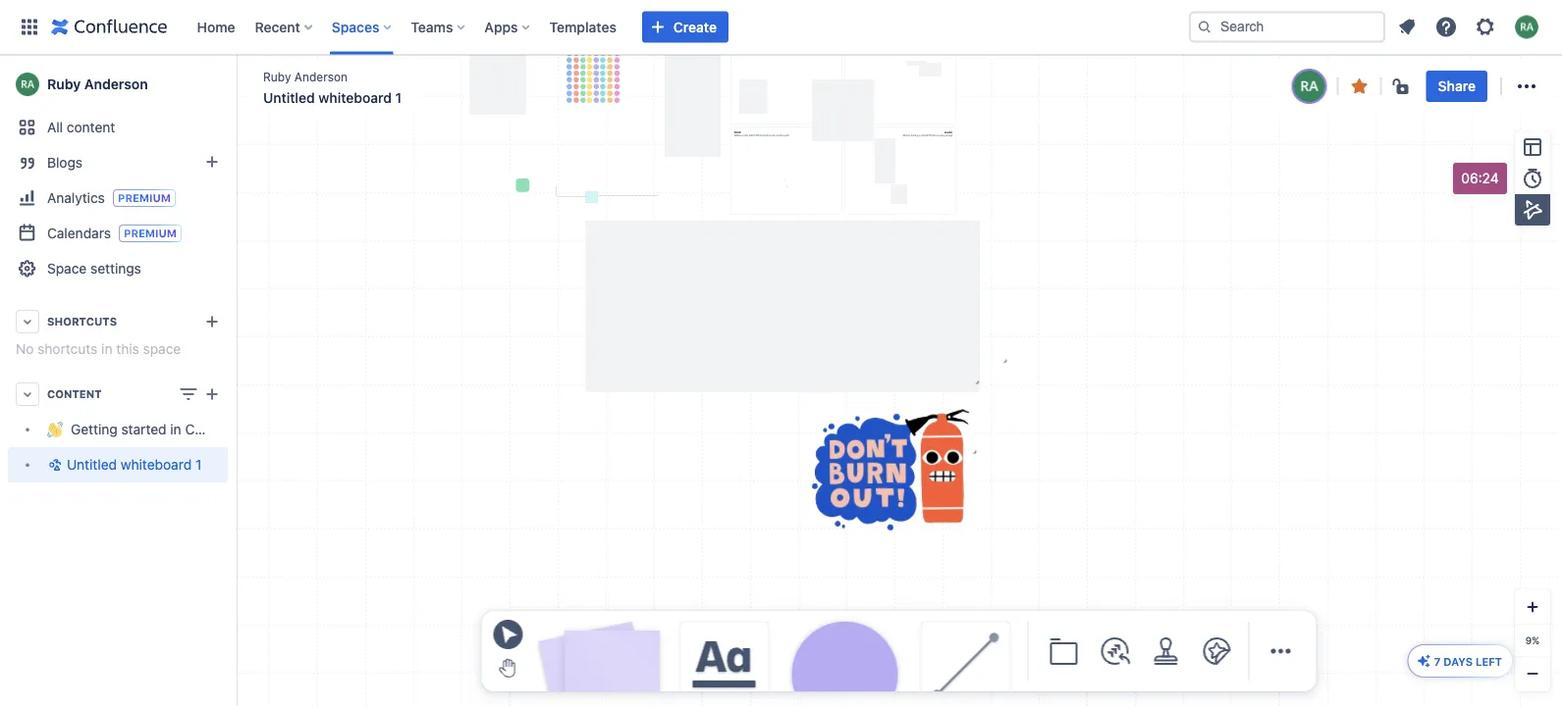 Task type: locate. For each thing, give the bounding box(es) containing it.
untitled whiteboard 1
[[67, 457, 202, 473]]

getting started in confluence link
[[8, 412, 257, 448]]

1 vertical spatial 1
[[195, 457, 202, 473]]

premium image inside calendars link
[[119, 225, 182, 243]]

collapse sidebar image
[[214, 65, 257, 104]]

tree containing getting started in confluence
[[8, 412, 257, 483]]

space element
[[0, 55, 257, 708]]

1 horizontal spatial in
[[170, 422, 181, 438]]

untitled inside space element
[[67, 457, 117, 473]]

create button
[[642, 11, 729, 43]]

1 down spaces popup button
[[395, 90, 402, 106]]

0 horizontal spatial whiteboard
[[121, 457, 192, 473]]

in right started
[[170, 422, 181, 438]]

anderson
[[294, 70, 348, 83], [84, 76, 148, 92]]

change view image
[[177, 383, 200, 406]]

0 vertical spatial in
[[101, 341, 112, 357]]

notification icon image
[[1395, 15, 1419, 39]]

0 horizontal spatial anderson
[[84, 76, 148, 92]]

7 days left button
[[1409, 646, 1512, 677]]

add shortcut image
[[200, 310, 224, 334]]

1 down 'confluence' at left bottom
[[195, 457, 202, 473]]

1 horizontal spatial whiteboard
[[318, 90, 392, 106]]

getting started in confluence
[[71, 422, 257, 438]]

tree
[[8, 412, 257, 483]]

create content image
[[200, 383, 224, 406]]

days
[[1444, 656, 1473, 669]]

0 vertical spatial untitled
[[263, 90, 315, 106]]

recent
[[255, 19, 300, 35]]

0 vertical spatial whiteboard
[[318, 90, 392, 106]]

0 horizontal spatial in
[[101, 341, 112, 357]]

1 horizontal spatial ruby
[[263, 70, 291, 83]]

ruby anderson link up the all content link
[[8, 65, 228, 104]]

premium image
[[113, 190, 176, 207], [119, 225, 182, 243]]

0 vertical spatial premium image
[[113, 190, 176, 207]]

apps button
[[479, 11, 538, 43]]

shortcuts
[[47, 316, 117, 328]]

tree inside space element
[[8, 412, 257, 483]]

anderson up the all content link
[[84, 76, 148, 92]]

7
[[1434, 656, 1441, 669]]

1
[[395, 90, 402, 106], [195, 457, 202, 473]]

whiteboard
[[318, 90, 392, 106], [121, 457, 192, 473]]

untitled whiteboard 1 link
[[8, 448, 228, 483]]

whiteboard down spaces
[[318, 90, 392, 106]]

in inside getting started in confluence link
[[170, 422, 181, 438]]

space settings link
[[8, 251, 228, 287]]

anderson inside space element
[[84, 76, 148, 92]]

recent button
[[249, 11, 320, 43]]

1 vertical spatial in
[[170, 422, 181, 438]]

0 horizontal spatial ruby
[[47, 76, 81, 92]]

banner containing home
[[0, 0, 1562, 55]]

premium image inside analytics link
[[113, 190, 176, 207]]

more actions image
[[1515, 75, 1539, 98]]

untitled down the getting
[[67, 457, 117, 473]]

untitled right "collapse sidebar" image
[[263, 90, 315, 106]]

home
[[197, 19, 235, 35]]

ruby up all
[[47, 76, 81, 92]]

anderson for ruby anderson
[[84, 76, 148, 92]]

premium image up calendars link
[[113, 190, 176, 207]]

anderson down spaces
[[294, 70, 348, 83]]

in
[[101, 341, 112, 357], [170, 422, 181, 438]]

all content
[[47, 119, 115, 135]]

untitled
[[263, 90, 315, 106], [67, 457, 117, 473]]

templates
[[549, 19, 616, 35]]

this
[[116, 341, 139, 357]]

premium image down analytics link
[[119, 225, 182, 243]]

anderson inside ruby anderson untitled whiteboard 1
[[294, 70, 348, 83]]

1 horizontal spatial untitled
[[263, 90, 315, 106]]

blogs link
[[8, 145, 228, 181]]

space
[[47, 261, 87, 277]]

1 vertical spatial premium image
[[119, 225, 182, 243]]

shortcuts
[[37, 341, 98, 357]]

all content link
[[8, 110, 228, 145]]

ruby right "collapse sidebar" image
[[263, 70, 291, 83]]

in left this
[[101, 341, 112, 357]]

analytics
[[47, 190, 105, 206]]

1 vertical spatial untitled
[[67, 457, 117, 473]]

banner
[[0, 0, 1562, 55]]

1 horizontal spatial anderson
[[294, 70, 348, 83]]

settings
[[90, 261, 141, 277]]

teams
[[411, 19, 453, 35]]

ruby inside ruby anderson untitled whiteboard 1
[[263, 70, 291, 83]]

1 horizontal spatial 1
[[395, 90, 402, 106]]

1 vertical spatial whiteboard
[[121, 457, 192, 473]]

ruby inside space element
[[47, 76, 81, 92]]

ruby anderson link down recent dropdown button
[[263, 68, 348, 85]]

ruby
[[263, 70, 291, 83], [47, 76, 81, 92]]

ruby anderson link
[[8, 65, 228, 104], [263, 68, 348, 85]]

0 horizontal spatial untitled
[[67, 457, 117, 473]]

whiteboard down 'getting started in confluence'
[[121, 457, 192, 473]]

0 vertical spatial 1
[[395, 90, 402, 106]]

blogs
[[47, 155, 83, 171]]

spaces
[[332, 19, 379, 35]]

confluence image
[[51, 15, 167, 39], [51, 15, 167, 39]]

0 horizontal spatial 1
[[195, 457, 202, 473]]

content
[[47, 388, 102, 401]]



Task type: describe. For each thing, give the bounding box(es) containing it.
settings icon image
[[1474, 15, 1497, 39]]

no
[[16, 341, 34, 357]]

ruby for ruby anderson untitled whiteboard 1
[[263, 70, 291, 83]]

space settings
[[47, 261, 141, 277]]

global element
[[12, 0, 1185, 54]]

0 horizontal spatial ruby anderson link
[[8, 65, 228, 104]]

analytics link
[[8, 181, 228, 216]]

whiteboard inside ruby anderson untitled whiteboard 1
[[318, 90, 392, 106]]

no shortcuts in this space
[[16, 341, 181, 357]]

ruby anderson image
[[1294, 71, 1325, 102]]

premium image for analytics
[[113, 190, 176, 207]]

spaces button
[[326, 11, 399, 43]]

ruby anderson
[[47, 76, 148, 92]]

create a blog image
[[200, 150, 224, 174]]

1 inside tree
[[195, 457, 202, 473]]

getting
[[71, 422, 118, 438]]

premium image for calendars
[[119, 225, 182, 243]]

shortcuts button
[[8, 304, 228, 340]]

whiteboard inside tree
[[121, 457, 192, 473]]

7 days left
[[1434, 656, 1502, 669]]

no restrictions image
[[1391, 75, 1415, 98]]

1 inside ruby anderson untitled whiteboard 1
[[395, 90, 402, 106]]

search image
[[1197, 19, 1213, 35]]

calendars
[[47, 225, 111, 241]]

untitled inside ruby anderson untitled whiteboard 1
[[263, 90, 315, 106]]

1 horizontal spatial ruby anderson link
[[263, 68, 348, 85]]

confluence
[[185, 422, 257, 438]]

started
[[121, 422, 167, 438]]

unstar image
[[1348, 75, 1371, 98]]

Search field
[[1189, 11, 1385, 43]]

help icon image
[[1435, 15, 1458, 39]]

calendars link
[[8, 216, 228, 251]]

share button
[[1426, 71, 1488, 102]]

ruby anderson untitled whiteboard 1
[[263, 70, 402, 106]]

create
[[673, 19, 717, 35]]

home link
[[191, 11, 241, 43]]

apps
[[484, 19, 518, 35]]

anderson for ruby anderson untitled whiteboard 1
[[294, 70, 348, 83]]

templates link
[[544, 11, 622, 43]]

premium icon image
[[1417, 654, 1432, 670]]

space
[[143, 341, 181, 357]]

content button
[[8, 377, 228, 412]]

ruby for ruby anderson
[[47, 76, 81, 92]]

in for started
[[170, 422, 181, 438]]

content
[[67, 119, 115, 135]]

in for shortcuts
[[101, 341, 112, 357]]

share
[[1438, 78, 1476, 94]]

all
[[47, 119, 63, 135]]

your profile and preferences image
[[1515, 15, 1539, 39]]

appswitcher icon image
[[18, 15, 41, 39]]

teams button
[[405, 11, 473, 43]]

left
[[1476, 656, 1502, 669]]



Task type: vqa. For each thing, say whether or not it's contained in the screenshot.
Untitled whiteboard 1
yes



